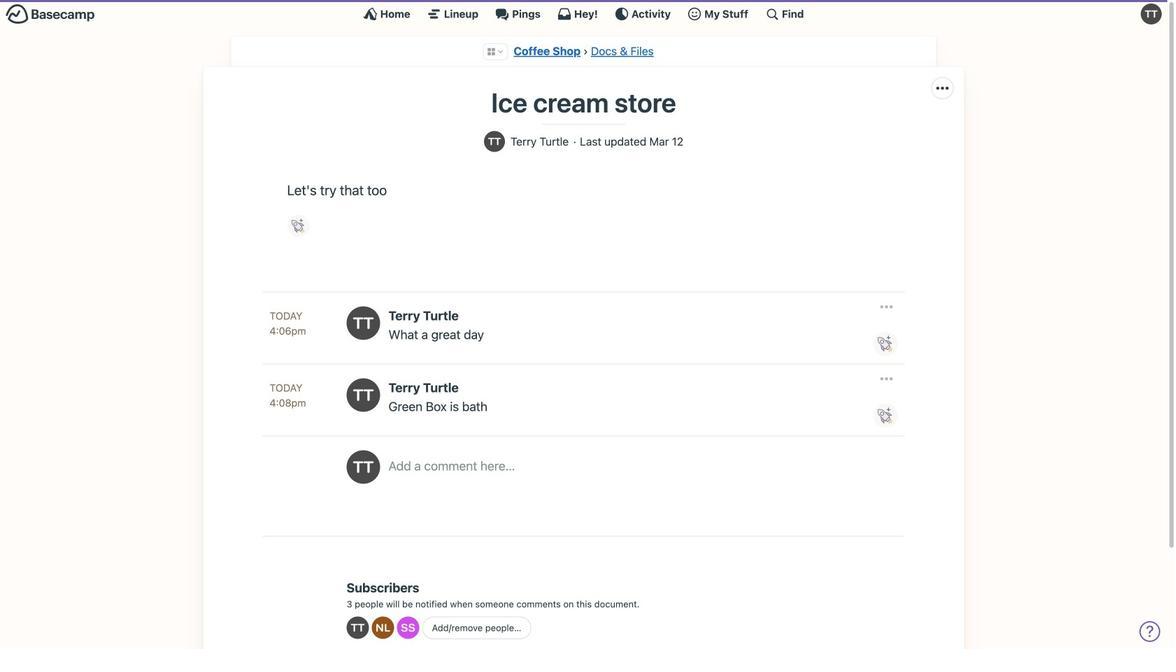 Task type: describe. For each thing, give the bounding box(es) containing it.
sarah silvers image
[[397, 617, 419, 640]]

keyboard shortcut: ⌘ + / image
[[765, 7, 779, 21]]

4:06pm element
[[270, 325, 306, 337]]

4:08pm element
[[270, 397, 306, 409]]

switch accounts image
[[6, 3, 95, 25]]

mar 12 element
[[649, 136, 683, 148]]



Task type: vqa. For each thing, say whether or not it's contained in the screenshot.
the 4:06pm element's "today" Element
yes



Task type: locate. For each thing, give the bounding box(es) containing it.
natalie lubich image
[[372, 617, 394, 640]]

today element up '4:06pm' element
[[270, 309, 302, 324]]

0 vertical spatial today element
[[270, 309, 302, 324]]

today element
[[270, 309, 302, 324], [270, 381, 302, 396]]

today element up 4:08pm element
[[270, 381, 302, 396]]

1 vertical spatial today element
[[270, 381, 302, 396]]

main element
[[0, 0, 1167, 27]]

today element for '4:06pm' element
[[270, 309, 302, 324]]

terry turtle image
[[1141, 3, 1162, 24], [484, 131, 505, 152], [347, 307, 380, 340], [347, 379, 380, 412], [347, 451, 380, 484]]

2 today element from the top
[[270, 381, 302, 396]]

today element for 4:08pm element
[[270, 381, 302, 396]]

terry turtle image
[[347, 617, 369, 640]]

1 today element from the top
[[270, 309, 302, 324]]

terry turtle image inside main element
[[1141, 3, 1162, 24]]



